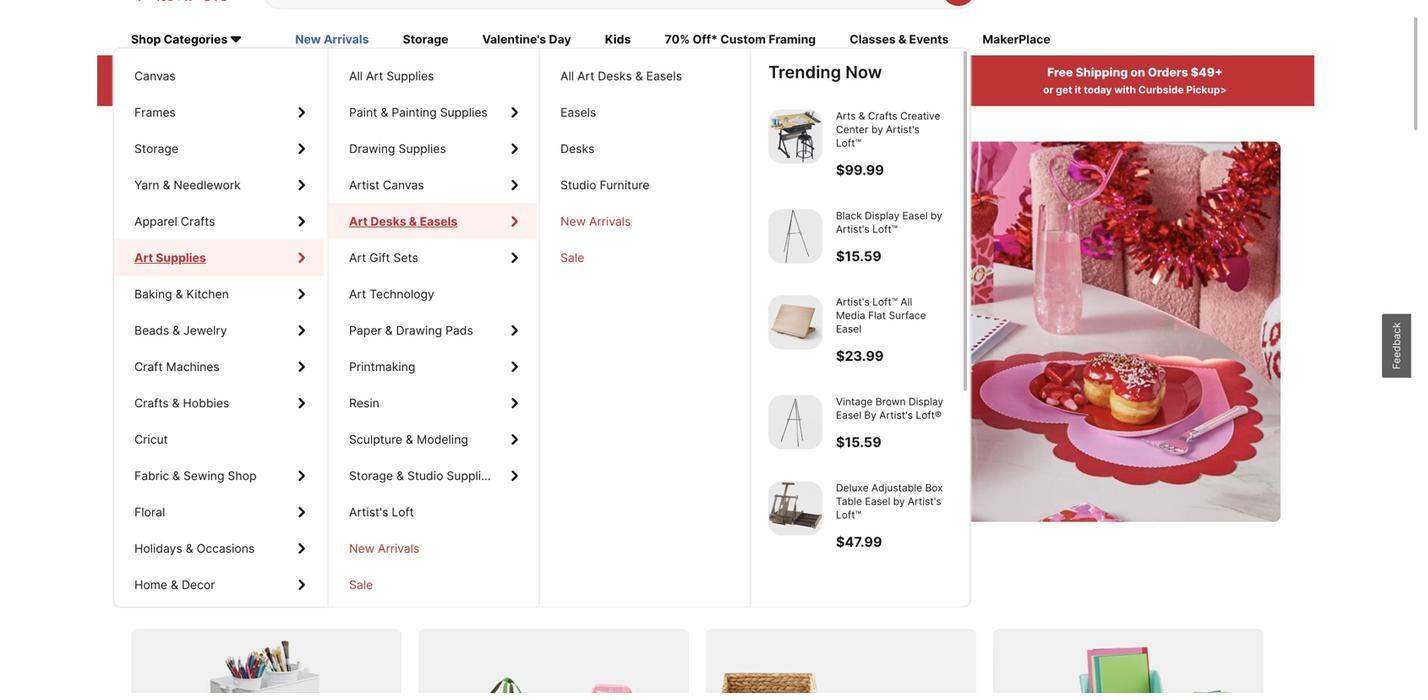 Task type: vqa. For each thing, say whether or not it's contained in the screenshot.
Valentine's Day's "Frames" link
yes



Task type: describe. For each thing, give the bounding box(es) containing it.
arts & crafts creative center by artist's loft™
[[836, 110, 940, 149]]

floral for storage
[[134, 505, 165, 519]]

all art supplies
[[349, 69, 434, 83]]

sets
[[393, 251, 418, 265]]

apparel for kids
[[134, 214, 177, 229]]

easel inside deluxe adjustable box table easel by artist's loft™
[[865, 495, 890, 508]]

get
[[1056, 84, 1072, 96]]

cricut for storage
[[134, 432, 168, 447]]

canvas for classes & events
[[134, 69, 176, 83]]

1 vertical spatial new arrivals
[[560, 214, 631, 229]]

craft for new arrivals
[[134, 360, 163, 374]]

baking for classes & events
[[134, 287, 172, 301]]

crafts & hobbies link for shop categories
[[114, 385, 324, 421]]

yarn & needlework for shop categories
[[134, 178, 241, 192]]

easel inside 'artist's loft™ all media flat surface easel'
[[836, 323, 861, 335]]

apparel crafts for storage
[[134, 214, 215, 229]]

studio furniture
[[560, 178, 650, 192]]

storage
[[299, 581, 375, 606]]

$47.99
[[836, 534, 882, 550]]

in
[[712, 65, 723, 80]]

70%
[[665, 32, 690, 47]]

storage for kids
[[134, 142, 178, 156]]

yarn & needlework link for storage
[[114, 167, 324, 203]]

furniture
[[600, 178, 650, 192]]

classes & events link
[[850, 31, 949, 50]]

apparel crafts for shop categories
[[134, 214, 215, 229]]

fabric & sewing shop link for storage
[[114, 458, 324, 494]]

vintage
[[836, 396, 873, 408]]

apparel crafts link for valentine's day
[[114, 203, 324, 240]]

holidays & occasions for new arrivals
[[134, 541, 255, 556]]

deluxe
[[836, 482, 869, 494]]

handmade
[[241, 343, 343, 368]]

resin link
[[329, 385, 537, 421]]

0 vertical spatial drawing
[[349, 142, 395, 156]]

price
[[301, 65, 331, 80]]

earn
[[662, 65, 689, 80]]

trending now
[[768, 62, 882, 82]]

sewing for new arrivals
[[183, 469, 224, 483]]

70% off* custom framing link
[[665, 31, 816, 50]]

0 vertical spatial sale link
[[540, 240, 748, 276]]

sculpture & modeling link
[[329, 421, 537, 458]]

artist
[[349, 178, 380, 192]]

kitchen for classes & events
[[186, 287, 229, 301]]

studio furniture link
[[540, 167, 748, 203]]

hobbies for valentine's day
[[183, 396, 229, 410]]

art gift sets link
[[329, 240, 537, 276]]

yarn for storage
[[134, 178, 159, 192]]

to
[[228, 232, 268, 283]]

craft machines for valentine's day
[[134, 360, 220, 374]]

pickup>
[[1186, 84, 1227, 96]]

floral link for 70% off* custom framing
[[114, 494, 324, 530]]

artist canvas
[[349, 178, 424, 192]]

free shipping on orders $49+ or get it today with curbside pickup>
[[1043, 65, 1227, 96]]

holidays for new arrivals
[[134, 541, 182, 556]]

jewelry for classes & events
[[183, 323, 227, 338]]

sale for the bottom sale link
[[349, 578, 373, 592]]

orders
[[1148, 65, 1188, 80]]

storage for new arrivals
[[134, 142, 178, 156]]

0 vertical spatial new
[[295, 32, 321, 47]]

canvas for new arrivals
[[134, 69, 176, 83]]

needlework for storage
[[174, 178, 241, 192]]

frames for shop categories
[[134, 105, 176, 120]]

$99.99
[[836, 162, 884, 178]]

2 vertical spatial arrivals
[[378, 541, 420, 556]]

apparel for new arrivals
[[134, 214, 177, 229]]

home for classes & events
[[134, 578, 167, 592]]

loft™ inside "black display easel by artist's loft™"
[[873, 223, 898, 235]]

artist's left the loft
[[349, 505, 388, 519]]

all inside 'artist's loft™ all media flat surface easel'
[[901, 296, 912, 308]]

it inside free shipping on orders $49+ or get it today with curbside pickup>
[[1075, 84, 1082, 96]]

paint & painting supplies
[[349, 105, 488, 120]]

paint & painting supplies link
[[329, 94, 537, 131]]

every
[[413, 581, 469, 606]]

40%
[[278, 232, 363, 283]]

drawing supplies link
[[329, 131, 537, 167]]

holidays & occasions link for valentine's day
[[114, 530, 324, 567]]

craft machines for kids
[[134, 360, 220, 374]]

apparel crafts for valentine's day
[[134, 214, 215, 229]]

baking & kitchen link for kids
[[114, 276, 324, 312]]

sewing for classes & events
[[183, 469, 224, 483]]

holidays for storage
[[134, 541, 182, 556]]

make
[[165, 343, 218, 368]]

display inside vintage brown display easel by artist's loft®
[[909, 396, 943, 408]]

0 vertical spatial new arrivals
[[295, 32, 369, 47]]

shipping
[[1076, 65, 1128, 80]]

loft™ inside arts & crafts creative center by artist's loft™
[[836, 137, 861, 149]]

yarn & needlework link for shop categories
[[114, 167, 324, 203]]

you
[[600, 84, 619, 96]]

all art supplies link
[[329, 58, 537, 94]]

creative
[[214, 581, 294, 606]]

exclusions
[[302, 84, 355, 96]]

needlework for shop categories
[[174, 178, 241, 192]]

sculpture & modeling
[[349, 432, 468, 447]]

valentine's day link
[[482, 31, 571, 50]]

supplies inside paint & painting supplies link
[[440, 105, 488, 120]]

frames link for storage
[[114, 94, 324, 131]]

cricut link for new arrivals
[[114, 421, 324, 458]]

canvas link for 70% off* custom framing
[[114, 58, 324, 94]]

craft machines for classes & events
[[134, 360, 220, 374]]

artist's loft
[[349, 505, 414, 519]]

storage & studio supplies
[[349, 469, 494, 483]]

jewelry for valentine's day
[[183, 323, 227, 338]]

trending
[[768, 62, 841, 82]]

1 vertical spatial sale link
[[329, 567, 537, 603]]

floral for 70% off* custom framing
[[134, 505, 165, 519]]

black display easel by artist's loft™
[[836, 210, 942, 235]]

events
[[909, 32, 949, 47]]

jewelry for kids
[[183, 323, 227, 338]]

1 horizontal spatial day
[[549, 32, 571, 47]]

colorful plastic storage bins image
[[993, 629, 1264, 693]]

holidays & occasions link for classes & events
[[114, 530, 324, 567]]

crafts & hobbies link for classes & events
[[114, 385, 324, 421]]

artist canvas link
[[329, 167, 537, 203]]

occasions for 70% off* custom framing
[[197, 541, 255, 556]]

1 vertical spatial new arrivals link
[[540, 203, 748, 240]]

item undefined image for artist's loft™ all media flat surface easel
[[768, 295, 823, 350]]

canvas for shop categories
[[134, 69, 176, 83]]

paper & drawing pads
[[349, 323, 473, 338]]

yarn & needlework for classes & events
[[134, 178, 241, 192]]

by for $99.99
[[871, 123, 883, 136]]

storage link for valentine's day
[[114, 131, 324, 167]]

baking & kitchen link for classes & events
[[114, 276, 324, 312]]

shop now
[[185, 402, 243, 417]]

beads & jewelry link for new arrivals
[[114, 312, 324, 349]]

heartfelt.
[[389, 343, 478, 368]]

kitchen for new arrivals
[[186, 287, 229, 301]]

details
[[786, 84, 821, 96]]

home & decor link for classes & events
[[114, 567, 324, 603]]

storage & studio supplies link
[[329, 458, 537, 494]]

card.³
[[753, 84, 784, 96]]

floral for classes & events
[[134, 505, 165, 519]]

frames for valentine's day
[[134, 105, 176, 120]]

apply>
[[357, 84, 392, 96]]

floral link for storage
[[114, 494, 324, 530]]

custom
[[720, 32, 766, 47]]

loft
[[392, 505, 414, 519]]

shop inside button
[[185, 402, 214, 417]]

creative
[[900, 110, 940, 122]]

surface
[[889, 309, 926, 322]]

media
[[836, 309, 865, 322]]

storage link for shop categories
[[114, 131, 324, 167]]

with inside 20% off all regular price purchases with code daily23us. exclusions apply>
[[189, 84, 210, 96]]

beads & jewelry link for kids
[[114, 312, 324, 349]]

yarn & needlework link for 70% off* custom framing
[[114, 167, 324, 203]]

baking & kitchen link for valentine's day
[[114, 276, 324, 312]]

frames link for kids
[[114, 94, 324, 131]]

70% off* custom framing
[[665, 32, 816, 47]]

beads & jewelry link for 70% off* custom framing
[[114, 312, 324, 349]]

now for shop now
[[217, 402, 243, 417]]

apparel crafts link for kids
[[114, 203, 324, 240]]

classes & events
[[850, 32, 949, 47]]

storage for shop categories
[[134, 142, 178, 156]]

hobbies for 70% off* custom framing
[[183, 396, 229, 410]]

crafts & hobbies for valentine's day
[[134, 396, 229, 410]]

yarn & needlework for valentine's day
[[134, 178, 241, 192]]

curbside
[[1139, 84, 1184, 96]]

sewing for storage
[[183, 469, 224, 483]]

machines for 70% off* custom framing
[[166, 360, 220, 374]]

0 vertical spatial arrivals
[[324, 32, 369, 47]]

box
[[925, 482, 943, 494]]

hobbies for new arrivals
[[183, 396, 229, 410]]

credit
[[720, 84, 750, 96]]

1 vertical spatial easels
[[560, 105, 596, 120]]

paper & drawing pads link
[[329, 312, 537, 349]]

all up apply>
[[349, 69, 363, 83]]

rewards
[[726, 65, 777, 80]]

off*
[[693, 32, 718, 47]]

& inside paper & drawing pads link
[[385, 323, 393, 338]]

baking & kitchen for new arrivals
[[134, 287, 229, 301]]

when
[[571, 84, 598, 96]]

0 horizontal spatial on
[[184, 581, 209, 606]]

& inside paint & painting supplies link
[[381, 105, 388, 120]]

occasions for new arrivals
[[197, 541, 255, 556]]

craft for storage
[[134, 360, 163, 374]]

all inside 20% off all regular price purchases with code daily23us. exclusions apply>
[[235, 65, 251, 80]]

michaels™
[[666, 84, 717, 96]]

$49+
[[1191, 65, 1223, 80]]

shop for kids
[[228, 469, 257, 483]]

beads for shop categories
[[134, 323, 169, 338]]

beads & jewelry for new arrivals
[[134, 323, 227, 338]]

craft for shop categories
[[134, 360, 163, 374]]

desks link
[[540, 131, 748, 167]]

table of valentines day decor image
[[131, 142, 1281, 522]]

daily23us.
[[240, 84, 299, 96]]

fabric & sewing shop link for shop categories
[[114, 458, 324, 494]]

crafts & hobbies for new arrivals
[[134, 396, 229, 410]]

regular
[[253, 65, 298, 80]]

three water hyacinth baskets in white, brown and tan image
[[706, 629, 976, 693]]

1 horizontal spatial drawing
[[396, 323, 442, 338]]

space.
[[474, 581, 540, 606]]

home & decor for valentine's day
[[134, 578, 215, 592]]

beads & jewelry link for storage
[[114, 312, 324, 349]]

art technology link
[[329, 276, 537, 312]]

desks inside 'link'
[[560, 142, 595, 156]]

crafts & hobbies for storage
[[134, 396, 229, 410]]

occasions for classes & events
[[197, 541, 255, 556]]

home & decor for 70% off* custom framing
[[134, 578, 215, 592]]

2 vertical spatial new arrivals
[[349, 541, 420, 556]]

artist's loft™ all media flat surface easel
[[836, 296, 926, 335]]

up
[[165, 232, 218, 283]]



Task type: locate. For each thing, give the bounding box(es) containing it.
1 vertical spatial sale
[[349, 578, 373, 592]]

hobbies
[[183, 396, 229, 410], [183, 396, 229, 410], [183, 396, 229, 410], [183, 396, 229, 410], [183, 396, 229, 410], [183, 396, 229, 410], [183, 396, 229, 410], [183, 396, 229, 410]]

on right save
[[184, 581, 209, 606]]

art supplies link
[[114, 240, 324, 276], [114, 240, 324, 276], [114, 240, 324, 276], [114, 240, 324, 276], [114, 240, 324, 276], [114, 240, 324, 276], [114, 240, 324, 276], [114, 240, 324, 276]]

frames for 70% off* custom framing
[[134, 105, 176, 120]]

5 item undefined image from the top
[[768, 481, 823, 535]]

storage link
[[403, 31, 448, 50], [114, 131, 324, 167], [114, 131, 324, 167], [114, 131, 324, 167], [114, 131, 324, 167], [114, 131, 324, 167], [114, 131, 324, 167], [114, 131, 324, 167], [114, 131, 324, 167]]

free
[[1047, 65, 1073, 80]]

loft™ down '$99.99' in the top of the page
[[873, 223, 898, 235]]

0 vertical spatial day
[[549, 32, 571, 47]]

holidays & occasions link for shop categories
[[114, 530, 324, 567]]

1 horizontal spatial sale
[[560, 251, 584, 265]]

loft™ inside deluxe adjustable box table easel by artist's loft™
[[836, 509, 861, 521]]

0 vertical spatial display
[[865, 210, 900, 222]]

2 horizontal spatial by
[[931, 210, 942, 222]]

shop for 70% off* custom framing
[[228, 469, 257, 483]]

fabric & sewing shop link for 70% off* custom framing
[[114, 458, 324, 494]]

baking
[[134, 287, 172, 301], [134, 287, 172, 301], [134, 287, 172, 301], [134, 287, 172, 301], [134, 287, 172, 301], [134, 287, 172, 301], [134, 287, 172, 301], [134, 287, 172, 301]]

new arrivals down the studio furniture
[[560, 214, 631, 229]]

hobbies for classes & events
[[183, 396, 229, 410]]

0 vertical spatial valentine's
[[482, 32, 546, 47]]

& inside arts & crafts creative center by artist's loft™
[[859, 110, 865, 122]]

1 vertical spatial by
[[931, 210, 942, 222]]

0 vertical spatial easels
[[646, 69, 682, 83]]

day up make at the left of the page
[[165, 279, 239, 331]]

0 vertical spatial it
[[1075, 84, 1082, 96]]

sewing for valentine's day
[[183, 469, 224, 483]]

holidays & occasions for kids
[[134, 541, 255, 556]]

art desks & easels link
[[329, 203, 537, 240]]

printmaking link
[[329, 349, 537, 385]]

item undefined image left vintage
[[768, 395, 823, 449]]

3 item undefined image from the top
[[768, 295, 823, 350]]

shop for classes & events
[[228, 469, 257, 483]]

0 vertical spatial on
[[1131, 65, 1145, 80]]

loft™
[[836, 137, 861, 149], [873, 223, 898, 235], [873, 296, 898, 308], [836, 509, 861, 521]]

1 item undefined image from the top
[[768, 109, 823, 164]]

$15.59 down by
[[836, 434, 882, 451]]

1 vertical spatial off
[[373, 232, 433, 283]]

kitchen for shop categories
[[186, 287, 229, 301]]

apply>
[[833, 84, 869, 96]]

home & decor
[[134, 578, 215, 592], [134, 578, 215, 592], [134, 578, 215, 592], [134, 578, 215, 592], [134, 578, 215, 592], [134, 578, 215, 592], [134, 578, 215, 592], [134, 578, 215, 592]]

yarn for shop categories
[[134, 178, 159, 192]]

1 $15.59 from the top
[[836, 248, 882, 265]]

baking & kitchen for kids
[[134, 287, 229, 301]]

easel inside vintage brown display easel by artist's loft®
[[836, 409, 861, 421]]

fabric & sewing shop link
[[114, 458, 324, 494], [114, 458, 324, 494], [114, 458, 324, 494], [114, 458, 324, 494], [114, 458, 324, 494], [114, 458, 324, 494], [114, 458, 324, 494], [114, 458, 324, 494]]

supplies inside 'up to 40% off valentine's day supplies'
[[249, 279, 413, 331]]

home & decor link for new arrivals
[[114, 567, 324, 603]]

categories
[[164, 32, 228, 47]]

holiday storage containers image
[[418, 629, 689, 693]]

new down 'artist's loft'
[[349, 541, 375, 556]]

storage link for new arrivals
[[114, 131, 324, 167]]

1 vertical spatial new
[[560, 214, 586, 229]]

cricut for shop categories
[[134, 432, 168, 447]]

baking for storage
[[134, 287, 172, 301]]

sale link down artist's loft link
[[329, 567, 537, 603]]

& inside sculpture & modeling link
[[406, 432, 413, 447]]

$15.59 for artist's
[[836, 248, 882, 265]]

home & decor link
[[114, 567, 324, 603], [114, 567, 324, 603], [114, 567, 324, 603], [114, 567, 324, 603], [114, 567, 324, 603], [114, 567, 324, 603], [114, 567, 324, 603], [114, 567, 324, 603]]

1 horizontal spatial now
[[845, 62, 882, 82]]

art supplies for 70% off* custom framing
[[134, 251, 202, 265]]

sale down the studio furniture
[[560, 251, 584, 265]]

storage for classes & events
[[134, 142, 178, 156]]

artist's down creative
[[886, 123, 920, 136]]

2 $15.59 from the top
[[836, 434, 882, 451]]

desks up you
[[598, 69, 632, 83]]

easel down media
[[836, 323, 861, 335]]

1 horizontal spatial by
[[893, 495, 905, 508]]

craft for valentine's day
[[134, 360, 163, 374]]

craft machines link for classes & events
[[114, 349, 324, 385]]

1 horizontal spatial it
[[1075, 84, 1082, 96]]

kitchen for kids
[[186, 287, 229, 301]]

loft™ up flat
[[873, 296, 898, 308]]

kids link
[[605, 31, 631, 50]]

now
[[845, 62, 882, 82], [217, 402, 243, 417]]

& inside classes & events link
[[899, 32, 906, 47]]

1 vertical spatial studio
[[407, 469, 443, 483]]

craft machines link
[[114, 349, 324, 385], [114, 349, 324, 385], [114, 349, 324, 385], [114, 349, 324, 385], [114, 349, 324, 385], [114, 349, 324, 385], [114, 349, 324, 385], [114, 349, 324, 385]]

adjustable
[[872, 482, 922, 494]]

1 horizontal spatial on
[[1131, 65, 1145, 80]]

2 vertical spatial desks
[[370, 214, 406, 229]]

easel inside "black display easel by artist's loft™"
[[902, 210, 928, 222]]

shop categories
[[131, 32, 228, 47]]

apparel for classes & events
[[134, 214, 177, 229]]

display
[[865, 210, 900, 222], [909, 396, 943, 408]]

item undefined image left media
[[768, 295, 823, 350]]

1 horizontal spatial display
[[909, 396, 943, 408]]

white rolling cart with art supplies image
[[131, 629, 402, 693]]

machines
[[166, 360, 220, 374], [166, 360, 220, 374], [166, 360, 220, 374], [166, 360, 220, 374], [166, 360, 220, 374], [166, 360, 220, 374], [166, 360, 220, 374], [166, 360, 220, 374]]

hobbies for shop categories
[[183, 396, 229, 410]]

1 with from the left
[[189, 84, 210, 96]]

0 horizontal spatial easels
[[420, 214, 458, 229]]

on inside free shipping on orders $49+ or get it today with curbside pickup>
[[1131, 65, 1145, 80]]

sale link down studio furniture "link"
[[540, 240, 748, 276]]

apparel crafts for kids
[[134, 214, 215, 229]]

storage link for kids
[[114, 131, 324, 167]]

cricut link for classes & events
[[114, 421, 324, 458]]

by for $47.99
[[893, 495, 905, 508]]

arrivals
[[324, 32, 369, 47], [589, 214, 631, 229], [378, 541, 420, 556]]

1 vertical spatial desks
[[560, 142, 595, 156]]

floral for kids
[[134, 505, 165, 519]]

black
[[836, 210, 862, 222]]

framing
[[769, 32, 816, 47]]

save on creative storage for every space.
[[131, 581, 540, 606]]

valentine's day
[[482, 32, 571, 47]]

art
[[366, 69, 383, 83], [577, 69, 595, 83], [349, 214, 368, 229], [134, 251, 152, 265], [134, 251, 152, 265], [134, 251, 152, 265], [134, 251, 152, 265], [134, 251, 152, 265], [134, 251, 152, 265], [134, 251, 152, 265], [134, 251, 153, 265], [349, 251, 366, 265], [349, 287, 366, 301]]

$23.99
[[836, 348, 884, 364]]

1 horizontal spatial sale link
[[540, 240, 748, 276]]

0 horizontal spatial display
[[865, 210, 900, 222]]

2 vertical spatial by
[[893, 495, 905, 508]]

0 horizontal spatial sale
[[349, 578, 373, 592]]

easels up your
[[646, 69, 682, 83]]

&
[[899, 32, 906, 47], [635, 69, 643, 83], [823, 84, 830, 96], [381, 105, 388, 120], [859, 110, 865, 122], [163, 178, 170, 192], [163, 178, 170, 192], [163, 178, 170, 192], [163, 178, 170, 192], [163, 178, 170, 192], [163, 178, 170, 192], [163, 178, 170, 192], [163, 178, 170, 192], [409, 214, 417, 229], [176, 287, 183, 301], [176, 287, 183, 301], [176, 287, 183, 301], [176, 287, 183, 301], [176, 287, 183, 301], [176, 287, 183, 301], [176, 287, 183, 301], [176, 287, 183, 301], [173, 323, 180, 338], [173, 323, 180, 338], [173, 323, 180, 338], [173, 323, 180, 338], [173, 323, 180, 338], [173, 323, 180, 338], [173, 323, 180, 338], [173, 323, 180, 338], [385, 323, 393, 338], [172, 396, 180, 410], [172, 396, 180, 410], [172, 396, 180, 410], [172, 396, 180, 410], [172, 396, 180, 410], [172, 396, 180, 410], [172, 396, 180, 410], [172, 396, 180, 410], [406, 432, 413, 447], [173, 469, 180, 483], [173, 469, 180, 483], [173, 469, 180, 483], [173, 469, 180, 483], [173, 469, 180, 483], [173, 469, 180, 483], [173, 469, 180, 483], [173, 469, 180, 483], [396, 469, 404, 483], [186, 541, 193, 556], [186, 541, 193, 556], [186, 541, 193, 556], [186, 541, 193, 556], [186, 541, 193, 556], [186, 541, 193, 556], [186, 541, 193, 556], [186, 541, 193, 556], [171, 578, 178, 592], [171, 578, 178, 592], [171, 578, 178, 592], [171, 578, 178, 592], [171, 578, 178, 592], [171, 578, 178, 592], [171, 578, 178, 592], [171, 578, 178, 592]]

item undefined image left black
[[768, 209, 823, 263]]

loft™ down the "center"
[[836, 137, 861, 149]]

1 vertical spatial on
[[184, 581, 209, 606]]

1 vertical spatial drawing
[[396, 323, 442, 338]]

drawing up 'heartfelt.'
[[396, 323, 442, 338]]

2 horizontal spatial easels
[[646, 69, 682, 83]]

all up code
[[235, 65, 251, 80]]

day inside 'up to 40% off valentine's day supplies'
[[165, 279, 239, 331]]

kids
[[605, 32, 631, 47]]

2 vertical spatial new
[[349, 541, 375, 556]]

0 horizontal spatial day
[[165, 279, 239, 331]]

loft™ inside 'artist's loft™ all media flat surface easel'
[[873, 296, 898, 308]]

crafts & hobbies link for 70% off* custom framing
[[114, 385, 324, 421]]

home
[[134, 578, 167, 592], [134, 578, 167, 592], [134, 578, 167, 592], [134, 578, 167, 592], [134, 578, 167, 592], [134, 578, 167, 592], [134, 578, 167, 592], [134, 578, 167, 592]]

1 horizontal spatial with
[[1114, 84, 1136, 96]]

art supplies link for new arrivals
[[114, 240, 324, 276]]

1 vertical spatial valentine's
[[443, 232, 651, 283]]

drawing supplies
[[349, 142, 446, 156]]

studio inside "link"
[[560, 178, 596, 192]]

easel down vintage
[[836, 409, 861, 421]]

now up apply>
[[845, 62, 882, 82]]

desks up the studio furniture
[[560, 142, 595, 156]]

beads & jewelry link for classes & events
[[114, 312, 324, 349]]

0 horizontal spatial desks
[[370, 214, 406, 229]]

technology
[[370, 287, 434, 301]]

4 item undefined image from the top
[[768, 395, 823, 449]]

home & decor link for kids
[[114, 567, 324, 603]]

code
[[213, 84, 237, 96]]

craft machines
[[134, 360, 220, 374], [134, 360, 220, 374], [134, 360, 220, 374], [134, 360, 220, 374], [134, 360, 220, 374], [134, 360, 220, 374], [134, 360, 220, 374], [134, 360, 220, 374]]

holidays for valentine's day
[[134, 541, 182, 556]]

art supplies for storage
[[134, 251, 202, 265]]

occasions for kids
[[197, 541, 255, 556]]

studio down sculpture & modeling link
[[407, 469, 443, 483]]

1 vertical spatial now
[[217, 402, 243, 417]]

0 vertical spatial sale
[[560, 251, 584, 265]]

sewing for 70% off* custom framing
[[183, 469, 224, 483]]

frames
[[134, 105, 176, 120], [134, 105, 176, 120], [134, 105, 176, 120], [134, 105, 176, 120], [134, 105, 176, 120], [134, 105, 176, 120], [134, 105, 176, 120], [134, 105, 176, 120]]

home & decor link for shop categories
[[114, 567, 324, 603]]

easels up art gift sets link
[[420, 214, 458, 229]]

gift
[[370, 251, 390, 265]]

earn 9% in rewards when you use your michaels™ credit card.³ details & apply>
[[571, 65, 869, 96]]

yarn & needlework link for new arrivals
[[114, 167, 324, 203]]

0 vertical spatial studio
[[560, 178, 596, 192]]

loft™ down table
[[836, 509, 861, 521]]

art supplies link for kids
[[114, 240, 324, 276]]

1 horizontal spatial studio
[[560, 178, 596, 192]]

new arrivals link up price
[[295, 31, 369, 50]]

artist's inside 'artist's loft™ all media flat surface easel'
[[836, 296, 870, 308]]

20%
[[185, 65, 211, 80]]

easels
[[646, 69, 682, 83], [560, 105, 596, 120], [420, 214, 458, 229]]

frames for kids
[[134, 105, 176, 120]]

$15.59 down black
[[836, 248, 882, 265]]

2 vertical spatial new arrivals link
[[329, 530, 537, 567]]

1 horizontal spatial off
[[373, 232, 433, 283]]

occasions
[[197, 541, 255, 556], [197, 541, 255, 556], [197, 541, 255, 556], [197, 541, 255, 556], [197, 541, 255, 556], [197, 541, 255, 556], [197, 541, 255, 556], [197, 541, 255, 556]]

shop
[[131, 32, 161, 47], [185, 402, 214, 417], [228, 469, 257, 483], [228, 469, 257, 483], [228, 469, 257, 483], [228, 469, 257, 483], [228, 469, 257, 483], [228, 469, 257, 483], [228, 469, 257, 483], [228, 469, 257, 483]]

it right get
[[1075, 84, 1082, 96]]

supplies inside the storage & studio supplies link
[[447, 469, 494, 483]]

needlework
[[174, 178, 241, 192], [174, 178, 241, 192], [174, 178, 241, 192], [174, 178, 241, 192], [174, 178, 241, 192], [174, 178, 241, 192], [174, 178, 241, 192], [174, 178, 241, 192]]

new down the studio furniture
[[560, 214, 586, 229]]

holidays for 70% off* custom framing
[[134, 541, 182, 556]]

home & decor link for storage
[[114, 567, 324, 603]]

sale left for
[[349, 578, 373, 592]]

arrivals down the studio furniture
[[589, 214, 631, 229]]

artist's down black
[[836, 223, 870, 235]]

new arrivals down 'artist's loft'
[[349, 541, 420, 556]]

holidays & occasions for 70% off* custom framing
[[134, 541, 255, 556]]

holidays
[[134, 541, 182, 556], [134, 541, 182, 556], [134, 541, 182, 556], [134, 541, 182, 556], [134, 541, 182, 556], [134, 541, 182, 556], [134, 541, 182, 556], [134, 541, 182, 556]]

0 vertical spatial $15.59
[[836, 248, 882, 265]]

easel right black
[[902, 210, 928, 222]]

frames link for 70% off* custom framing
[[114, 94, 324, 131]]

fabric & sewing shop for kids
[[134, 469, 257, 483]]

baking for 70% off* custom framing
[[134, 287, 172, 301]]

0 horizontal spatial drawing
[[349, 142, 395, 156]]

shop now button
[[165, 389, 263, 430]]

art supplies link for shop categories
[[114, 240, 324, 276]]

apparel crafts for 70% off* custom framing
[[134, 214, 215, 229]]

9%
[[692, 65, 710, 80]]

shop categories link
[[131, 31, 261, 50]]

frames for classes & events
[[134, 105, 176, 120]]

day up when
[[549, 32, 571, 47]]

your
[[641, 84, 664, 96]]

machines for valentine's day
[[166, 360, 220, 374]]

apparel crafts link
[[114, 203, 324, 240], [114, 203, 324, 240], [114, 203, 324, 240], [114, 203, 324, 240], [114, 203, 324, 240], [114, 203, 324, 240], [114, 203, 324, 240], [114, 203, 324, 240]]

1 vertical spatial $15.59
[[836, 434, 882, 451]]

jewelry for 70% off* custom framing
[[183, 323, 227, 338]]

supplies inside all art supplies link
[[387, 69, 434, 83]]

by inside deluxe adjustable box table easel by artist's loft™
[[893, 495, 905, 508]]

machines for kids
[[166, 360, 220, 374]]

new arrivals
[[295, 32, 369, 47], [560, 214, 631, 229], [349, 541, 420, 556]]

0 vertical spatial now
[[845, 62, 882, 82]]

beads
[[134, 323, 169, 338], [134, 323, 169, 338], [134, 323, 169, 338], [134, 323, 169, 338], [134, 323, 169, 338], [134, 323, 169, 338], [134, 323, 169, 338], [134, 323, 169, 338]]

with inside free shipping on orders $49+ or get it today with curbside pickup>
[[1114, 84, 1136, 96]]

artist's down box
[[908, 495, 942, 508]]

with right today
[[1114, 84, 1136, 96]]

item undefined image left table
[[768, 481, 823, 535]]

0 vertical spatial new arrivals link
[[295, 31, 369, 50]]

painting
[[392, 105, 437, 120]]

item undefined image down details
[[768, 109, 823, 164]]

with down the 20% on the top
[[189, 84, 210, 96]]

arrivals down the loft
[[378, 541, 420, 556]]

needlework for valentine's day
[[174, 178, 241, 192]]

apparel crafts link for classes & events
[[114, 203, 324, 240]]

now for trending now
[[845, 62, 882, 82]]

crafts inside arts & crafts creative center by artist's loft™
[[868, 110, 898, 122]]

by inside "black display easel by artist's loft™"
[[931, 210, 942, 222]]

1 vertical spatial it
[[223, 343, 236, 368]]

art gift sets
[[349, 251, 418, 265]]

1 vertical spatial display
[[909, 396, 943, 408]]

& inside all art desks & easels link
[[635, 69, 643, 83]]

off inside 'up to 40% off valentine's day supplies'
[[373, 232, 433, 283]]

1 horizontal spatial easels
[[560, 105, 596, 120]]

artist's inside arts & crafts creative center by artist's loft™
[[886, 123, 920, 136]]

2 vertical spatial easels
[[420, 214, 458, 229]]

today
[[1084, 84, 1112, 96]]

baking & kitchen link
[[114, 276, 324, 312], [114, 276, 324, 312], [114, 276, 324, 312], [114, 276, 324, 312], [114, 276, 324, 312], [114, 276, 324, 312], [114, 276, 324, 312], [114, 276, 324, 312]]

needlework for new arrivals
[[174, 178, 241, 192]]

0 vertical spatial by
[[871, 123, 883, 136]]

table
[[836, 495, 862, 508]]

& inside earn 9% in rewards when you use your michaels™ credit card.³ details & apply>
[[823, 84, 830, 96]]

1 vertical spatial arrivals
[[589, 214, 631, 229]]

crafts & hobbies link for storage
[[114, 385, 324, 421]]

easels link
[[540, 94, 748, 131]]

apparel crafts link for shop categories
[[114, 203, 324, 240]]

loft®
[[916, 409, 942, 421]]

storage for storage
[[134, 142, 178, 156]]

display inside "black display easel by artist's loft™"
[[865, 210, 900, 222]]

now down make at the left of the page
[[217, 402, 243, 417]]

craft machines link for 70% off* custom framing
[[114, 349, 324, 385]]

makerplace link
[[983, 31, 1051, 50]]

supplies inside drawing supplies link
[[399, 142, 446, 156]]

canvas link for kids
[[114, 58, 324, 94]]

easels down when
[[560, 105, 596, 120]]

beads for valentine's day
[[134, 323, 169, 338]]

studio left furniture
[[560, 178, 596, 192]]

easel down adjustable
[[865, 495, 890, 508]]

art supplies link for valentine's day
[[114, 240, 324, 276]]

new arrivals link down furniture
[[540, 203, 748, 240]]

baking & kitchen
[[134, 287, 229, 301], [134, 287, 229, 301], [134, 287, 229, 301], [134, 287, 229, 301], [134, 287, 229, 301], [134, 287, 229, 301], [134, 287, 229, 301], [134, 287, 229, 301]]

20% off all regular price purchases with code daily23us. exclusions apply>
[[185, 65, 396, 96]]

it right make at the left of the page
[[223, 343, 236, 368]]

valentine's inside 'up to 40% off valentine's day supplies'
[[443, 232, 651, 283]]

1 horizontal spatial desks
[[560, 142, 595, 156]]

save
[[131, 581, 179, 606]]

yarn & needlework link for kids
[[114, 167, 324, 203]]

2 horizontal spatial new
[[560, 214, 586, 229]]

yarn & needlework link for valentine's day
[[114, 167, 324, 203]]

fabric & sewing shop for 70% off* custom framing
[[134, 469, 257, 483]]

canvas link for storage
[[114, 58, 324, 94]]

yarn for classes & events
[[134, 178, 159, 192]]

modeling
[[417, 432, 468, 447]]

0 vertical spatial desks
[[598, 69, 632, 83]]

all up when
[[560, 69, 574, 83]]

frames link for shop categories
[[114, 94, 324, 131]]

apparel crafts link for 70% off* custom framing
[[114, 203, 324, 240]]

0 horizontal spatial with
[[189, 84, 210, 96]]

& inside art desks & easels link
[[409, 214, 417, 229]]

by inside arts & crafts creative center by artist's loft™
[[871, 123, 883, 136]]

0 horizontal spatial by
[[871, 123, 883, 136]]

canvas link for valentine's day
[[114, 58, 324, 94]]

artist's inside vintage brown display easel by artist's loft®
[[879, 409, 913, 421]]

0 horizontal spatial arrivals
[[324, 32, 369, 47]]

occasions for storage
[[197, 541, 255, 556]]

0 horizontal spatial sale link
[[329, 567, 537, 603]]

deluxe adjustable box table easel by artist's loft™
[[836, 482, 943, 521]]

new arrivals up price
[[295, 32, 369, 47]]

occasions for shop categories
[[197, 541, 255, 556]]

1 horizontal spatial arrivals
[[378, 541, 420, 556]]

0 vertical spatial off
[[213, 65, 232, 80]]

0 horizontal spatial studio
[[407, 469, 443, 483]]

floral for new arrivals
[[134, 505, 165, 519]]

2 item undefined image from the top
[[768, 209, 823, 263]]

all up 'surface'
[[901, 296, 912, 308]]

item undefined image
[[768, 109, 823, 164], [768, 209, 823, 263], [768, 295, 823, 350], [768, 395, 823, 449], [768, 481, 823, 535]]

printmaking
[[349, 360, 415, 374]]

classes
[[850, 32, 896, 47]]

apparel crafts
[[134, 214, 215, 229], [134, 214, 215, 229], [134, 214, 215, 229], [134, 214, 215, 229], [134, 214, 215, 229], [134, 214, 215, 229], [134, 214, 215, 229], [134, 214, 215, 229]]

yarn & needlework
[[134, 178, 241, 192], [134, 178, 241, 192], [134, 178, 241, 192], [134, 178, 241, 192], [134, 178, 241, 192], [134, 178, 241, 192], [134, 178, 241, 192], [134, 178, 241, 192]]

new up price
[[295, 32, 321, 47]]

kitchen
[[186, 287, 229, 301], [186, 287, 229, 301], [186, 287, 229, 301], [186, 287, 229, 301], [186, 287, 229, 301], [186, 287, 229, 301], [186, 287, 229, 301], [186, 287, 229, 301]]

& inside the storage & studio supplies link
[[396, 469, 404, 483]]

0 horizontal spatial off
[[213, 65, 232, 80]]

now inside button
[[217, 402, 243, 417]]

holidays & occasions for shop categories
[[134, 541, 255, 556]]

cricut
[[134, 432, 168, 447], [134, 432, 168, 447], [134, 432, 168, 447], [134, 432, 168, 447], [134, 432, 168, 447], [134, 432, 168, 447], [134, 432, 168, 447], [134, 432, 168, 447]]

flat
[[868, 309, 886, 322]]

artist's inside "black display easel by artist's loft™"
[[836, 223, 870, 235]]

display right black
[[865, 210, 900, 222]]

desks down artist canvas
[[370, 214, 406, 229]]

0 horizontal spatial new
[[295, 32, 321, 47]]

by
[[864, 409, 877, 421]]

new arrivals link up the every on the left bottom
[[329, 530, 537, 567]]

drawing up "artist" at the left top of page
[[349, 142, 395, 156]]

1 horizontal spatial new
[[349, 541, 375, 556]]

yarn for 70% off* custom framing
[[134, 178, 159, 192]]

sewing for shop categories
[[183, 469, 224, 483]]

off inside 20% off all regular price purchases with code daily23us. exclusions apply>
[[213, 65, 232, 80]]

frames link for classes & events
[[114, 94, 324, 131]]

arrivals up purchases
[[324, 32, 369, 47]]

2 horizontal spatial desks
[[598, 69, 632, 83]]

cricut for 70% off* custom framing
[[134, 432, 168, 447]]

artist's down brown at the bottom right
[[879, 409, 913, 421]]

artist's up media
[[836, 296, 870, 308]]

on up curbside
[[1131, 65, 1145, 80]]

floral link for new arrivals
[[114, 494, 324, 530]]

yarn for new arrivals
[[134, 178, 159, 192]]

artist's inside deluxe adjustable box table easel by artist's loft™
[[908, 495, 942, 508]]

baking for kids
[[134, 287, 172, 301]]

and
[[348, 343, 384, 368]]

0 horizontal spatial now
[[217, 402, 243, 417]]

1 vertical spatial day
[[165, 279, 239, 331]]

2 with from the left
[[1114, 84, 1136, 96]]

0 horizontal spatial it
[[223, 343, 236, 368]]

2 horizontal spatial arrivals
[[589, 214, 631, 229]]

resin
[[349, 396, 379, 410]]

display up loft®
[[909, 396, 943, 408]]



